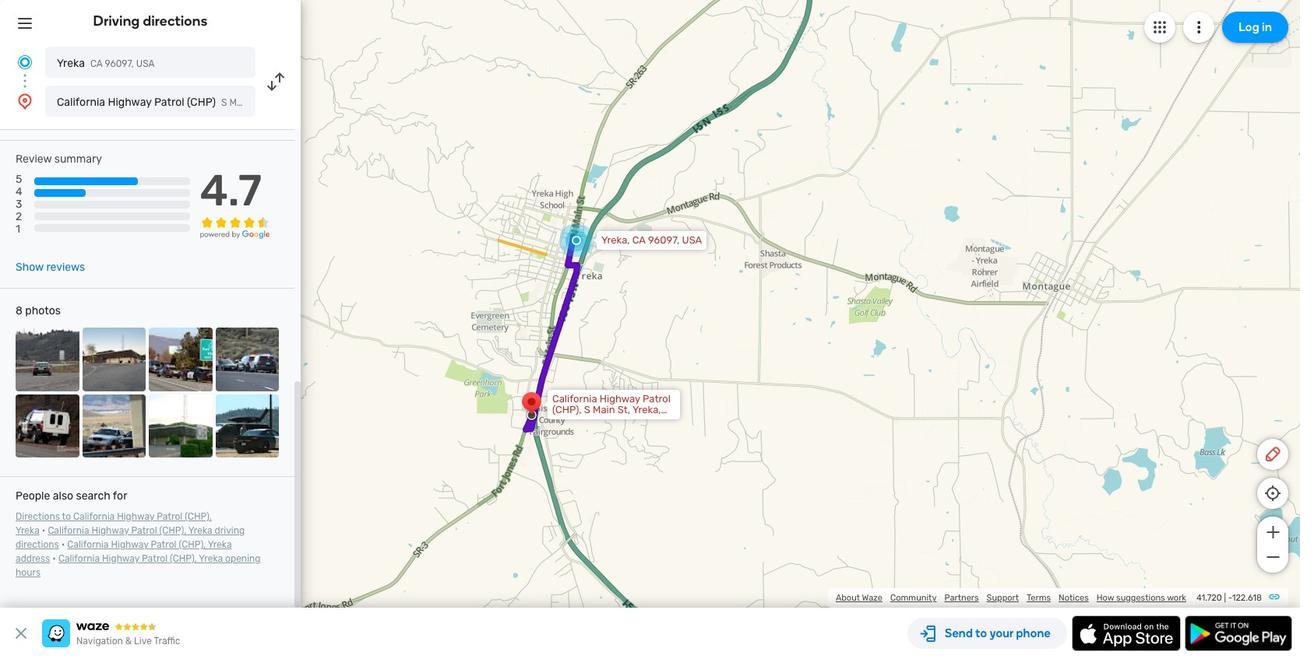 Task type: describe. For each thing, give the bounding box(es) containing it.
patrol for california highway patrol (chp), s main st, yreka, california
[[643, 393, 671, 405]]

image 7 of california highway patrol (chp), yreka image
[[149, 395, 212, 458]]

terms
[[1027, 594, 1051, 604]]

california highway patrol (chp), yreka opening hours
[[16, 554, 261, 579]]

x image
[[12, 625, 30, 644]]

st,
[[618, 404, 631, 416]]

terms link
[[1027, 594, 1051, 604]]

photos
[[25, 305, 61, 318]]

|
[[1224, 594, 1226, 604]]

california for california highway patrol (chp), yreka opening hours
[[58, 554, 100, 565]]

pencil image
[[1264, 446, 1283, 464]]

highway for california highway patrol (chp), yreka driving directions
[[92, 526, 129, 537]]

california inside directions to california highway patrol (chp), yreka
[[73, 512, 115, 523]]

highway for california highway patrol (chp)
[[108, 96, 152, 109]]

community
[[891, 594, 937, 604]]

zoom out image
[[1263, 549, 1283, 567]]

122.618
[[1232, 594, 1262, 604]]

partners
[[945, 594, 979, 604]]

highway for california highway patrol (chp), s main st, yreka, california
[[600, 393, 640, 405]]

3
[[16, 198, 22, 211]]

review
[[16, 153, 52, 166]]

(chp)
[[187, 96, 216, 109]]

driving
[[93, 12, 140, 30]]

link image
[[1269, 591, 1281, 604]]

4.7
[[200, 165, 262, 217]]

california highway patrol (chp)
[[57, 96, 216, 109]]

california highway patrol (chp), yreka opening hours link
[[16, 554, 261, 579]]

image 8 of california highway patrol (chp), yreka image
[[215, 395, 279, 458]]

california highway patrol (chp), yreka address
[[16, 540, 232, 565]]

yreka, ca 96097, usa
[[602, 235, 702, 246]]

navigation
[[76, 637, 123, 648]]

41.720 | -122.618
[[1197, 594, 1262, 604]]

support
[[987, 594, 1019, 604]]

directions inside california highway patrol (chp), yreka driving directions
[[16, 540, 59, 551]]

image 4 of california highway patrol (chp), yreka image
[[215, 328, 279, 392]]

summary
[[54, 153, 102, 166]]

partners link
[[945, 594, 979, 604]]

show reviews
[[16, 261, 85, 274]]

show
[[16, 261, 44, 274]]

how suggestions work link
[[1097, 594, 1187, 604]]

usa for yreka
[[136, 58, 155, 69]]

driving directions
[[93, 12, 208, 30]]

driving
[[215, 526, 245, 537]]

about waze link
[[836, 594, 883, 604]]

yreka ca 96097, usa
[[57, 57, 155, 70]]

1
[[16, 223, 20, 236]]

review summary
[[16, 153, 102, 166]]

community link
[[891, 594, 937, 604]]

how
[[1097, 594, 1115, 604]]

5 4 3 2 1
[[16, 173, 22, 236]]

for
[[113, 490, 127, 503]]

96097, for yreka
[[105, 58, 134, 69]]

1 horizontal spatial directions
[[143, 12, 208, 30]]

patrol inside directions to california highway patrol (chp), yreka
[[157, 512, 183, 523]]

california for california highway patrol (chp), yreka driving directions
[[48, 526, 89, 537]]

image 6 of california highway patrol (chp), yreka image
[[82, 395, 146, 458]]

yreka inside directions to california highway patrol (chp), yreka
[[16, 526, 40, 537]]

s
[[584, 404, 591, 416]]

california highway patrol (chp), yreka address link
[[16, 540, 232, 565]]

image 3 of california highway patrol (chp), yreka image
[[149, 328, 212, 392]]

directions to california highway patrol (chp), yreka link
[[16, 512, 212, 537]]

work
[[1167, 594, 1187, 604]]

california highway patrol (chp) button
[[45, 86, 256, 117]]

to
[[62, 512, 71, 523]]

(chp), for california highway patrol (chp), s main st, yreka, california
[[552, 404, 582, 416]]

yreka for california highway patrol (chp), yreka address
[[208, 540, 232, 551]]

california highway patrol (chp), yreka driving directions
[[16, 526, 245, 551]]

highway inside directions to california highway patrol (chp), yreka
[[117, 512, 154, 523]]

&
[[125, 637, 132, 648]]

notices link
[[1059, 594, 1089, 604]]

5
[[16, 173, 22, 186]]

california highway patrol (chp), yreka driving directions link
[[16, 526, 245, 551]]

4
[[16, 186, 22, 199]]

(chp), for california highway patrol (chp), yreka driving directions
[[159, 526, 186, 537]]

usa for yreka,
[[682, 235, 702, 246]]

image 1 of california highway patrol (chp), yreka image
[[16, 328, 79, 392]]



Task type: locate. For each thing, give the bounding box(es) containing it.
patrol for california highway patrol (chp), yreka address
[[151, 540, 177, 551]]

patrol up the 'california highway patrol (chp), yreka address' link at left
[[131, 526, 157, 537]]

highway for california highway patrol (chp), yreka address
[[111, 540, 148, 551]]

highway for california highway patrol (chp), yreka opening hours
[[102, 554, 140, 565]]

0 vertical spatial directions
[[143, 12, 208, 30]]

patrol inside california highway patrol (chp), yreka address
[[151, 540, 177, 551]]

location image
[[16, 92, 34, 111]]

0 horizontal spatial 96097,
[[105, 58, 134, 69]]

0 vertical spatial usa
[[136, 58, 155, 69]]

directions up address on the bottom left of the page
[[16, 540, 59, 551]]

8 photos
[[16, 305, 61, 318]]

0 horizontal spatial directions
[[16, 540, 59, 551]]

hours
[[16, 568, 41, 579]]

waze
[[862, 594, 883, 604]]

reviews
[[46, 261, 85, 274]]

yreka inside california highway patrol (chp), yreka driving directions
[[188, 526, 212, 537]]

usa inside yreka ca 96097, usa
[[136, 58, 155, 69]]

about waze community partners support terms notices how suggestions work
[[836, 594, 1187, 604]]

(chp), inside directions to california highway patrol (chp), yreka
[[185, 512, 212, 523]]

suggestions
[[1117, 594, 1165, 604]]

patrol for california highway patrol (chp), yreka driving directions
[[131, 526, 157, 537]]

also
[[53, 490, 73, 503]]

patrol inside california highway patrol (chp), s main st, yreka, california
[[643, 393, 671, 405]]

2
[[16, 211, 22, 224]]

patrol left (chp)
[[154, 96, 184, 109]]

1 horizontal spatial ca
[[633, 235, 646, 246]]

patrol
[[154, 96, 184, 109], [643, 393, 671, 405], [157, 512, 183, 523], [131, 526, 157, 537], [151, 540, 177, 551], [142, 554, 168, 565]]

(chp), for california highway patrol (chp), yreka address
[[179, 540, 206, 551]]

1 vertical spatial usa
[[682, 235, 702, 246]]

highway down yreka ca 96097, usa
[[108, 96, 152, 109]]

highway inside california highway patrol (chp), yreka opening hours
[[102, 554, 140, 565]]

directions right driving
[[143, 12, 208, 30]]

highway inside california highway patrol (chp), yreka address
[[111, 540, 148, 551]]

ca for yreka,
[[633, 235, 646, 246]]

0 vertical spatial ca
[[90, 58, 103, 69]]

1 vertical spatial yreka,
[[633, 404, 661, 416]]

directions to california highway patrol (chp), yreka
[[16, 512, 212, 537]]

people
[[16, 490, 50, 503]]

california for california highway patrol (chp)
[[57, 96, 105, 109]]

current location image
[[16, 53, 34, 72]]

1 horizontal spatial 96097,
[[648, 235, 680, 246]]

(chp), inside california highway patrol (chp), s main st, yreka, california
[[552, 404, 582, 416]]

california for california highway patrol (chp), yreka address
[[67, 540, 109, 551]]

main
[[593, 404, 615, 416]]

people also search for
[[16, 490, 127, 503]]

patrol inside california highway patrol (chp), yreka opening hours
[[142, 554, 168, 565]]

(chp), inside california highway patrol (chp), yreka driving directions
[[159, 526, 186, 537]]

yreka inside california highway patrol (chp), yreka address
[[208, 540, 232, 551]]

(chp), for california highway patrol (chp), yreka opening hours
[[170, 554, 197, 565]]

patrol inside california highway patrol (chp), yreka driving directions
[[131, 526, 157, 537]]

yreka inside california highway patrol (chp), yreka opening hours
[[199, 554, 223, 565]]

0 vertical spatial yreka,
[[602, 235, 630, 246]]

support link
[[987, 594, 1019, 604]]

highway
[[108, 96, 152, 109], [600, 393, 640, 405], [117, 512, 154, 523], [92, 526, 129, 537], [111, 540, 148, 551], [102, 554, 140, 565]]

(chp), inside california highway patrol (chp), yreka address
[[179, 540, 206, 551]]

notices
[[1059, 594, 1089, 604]]

california highway patrol (chp), s main st, yreka, california
[[552, 393, 671, 427]]

california
[[57, 96, 105, 109], [552, 393, 597, 405], [552, 415, 597, 427], [73, 512, 115, 523], [48, 526, 89, 537], [67, 540, 109, 551], [58, 554, 100, 565]]

yreka
[[57, 57, 85, 70], [16, 526, 40, 537], [188, 526, 212, 537], [208, 540, 232, 551], [199, 554, 223, 565]]

patrol up california highway patrol (chp), yreka opening hours link
[[151, 540, 177, 551]]

california inside california highway patrol (chp), yreka driving directions
[[48, 526, 89, 537]]

highway inside california highway patrol (chp), yreka driving directions
[[92, 526, 129, 537]]

1 horizontal spatial usa
[[682, 235, 702, 246]]

0 horizontal spatial usa
[[136, 58, 155, 69]]

image 5 of california highway patrol (chp), yreka image
[[16, 395, 79, 458]]

(chp), inside california highway patrol (chp), yreka opening hours
[[170, 554, 197, 565]]

yreka left opening
[[199, 554, 223, 565]]

ca for yreka
[[90, 58, 103, 69]]

1 vertical spatial ca
[[633, 235, 646, 246]]

-
[[1229, 594, 1232, 604]]

yreka down directions
[[16, 526, 40, 537]]

about
[[836, 594, 860, 604]]

image 2 of california highway patrol (chp), yreka image
[[82, 328, 146, 392]]

8
[[16, 305, 23, 318]]

live
[[134, 637, 152, 648]]

address
[[16, 554, 50, 565]]

opening
[[225, 554, 261, 565]]

patrol for california highway patrol (chp)
[[154, 96, 184, 109]]

highway up california highway patrol (chp), yreka opening hours
[[111, 540, 148, 551]]

california inside 'button'
[[57, 96, 105, 109]]

1 vertical spatial directions
[[16, 540, 59, 551]]

california inside california highway patrol (chp), yreka address
[[67, 540, 109, 551]]

1 horizontal spatial yreka,
[[633, 404, 661, 416]]

highway up california highway patrol (chp), yreka driving directions "link" at the bottom
[[117, 512, 154, 523]]

41.720
[[1197, 594, 1222, 604]]

0 horizontal spatial ca
[[90, 58, 103, 69]]

patrol inside 'button'
[[154, 96, 184, 109]]

highway inside california highway patrol (chp), s main st, yreka, california
[[600, 393, 640, 405]]

0 vertical spatial 96097,
[[105, 58, 134, 69]]

96097, inside yreka ca 96097, usa
[[105, 58, 134, 69]]

patrol for california highway patrol (chp), yreka opening hours
[[142, 554, 168, 565]]

yreka,
[[602, 235, 630, 246], [633, 404, 661, 416]]

ca inside yreka ca 96097, usa
[[90, 58, 103, 69]]

patrol down california highway patrol (chp), yreka driving directions
[[142, 554, 168, 565]]

patrol right st,
[[643, 393, 671, 405]]

california inside california highway patrol (chp), yreka opening hours
[[58, 554, 100, 565]]

yreka, inside california highway patrol (chp), s main st, yreka, california
[[633, 404, 661, 416]]

highway down california highway patrol (chp), yreka driving directions
[[102, 554, 140, 565]]

(chp),
[[552, 404, 582, 416], [185, 512, 212, 523], [159, 526, 186, 537], [179, 540, 206, 551], [170, 554, 197, 565]]

patrol up california highway patrol (chp), yreka driving directions "link" at the bottom
[[157, 512, 183, 523]]

highway inside 'button'
[[108, 96, 152, 109]]

zoom in image
[[1263, 524, 1283, 542]]

search
[[76, 490, 110, 503]]

1 vertical spatial 96097,
[[648, 235, 680, 246]]

directions
[[16, 512, 60, 523]]

yreka for california highway patrol (chp), yreka driving directions
[[188, 526, 212, 537]]

96097,
[[105, 58, 134, 69], [648, 235, 680, 246]]

yreka left driving
[[188, 526, 212, 537]]

0 horizontal spatial yreka,
[[602, 235, 630, 246]]

highway up california highway patrol (chp), yreka address
[[92, 526, 129, 537]]

yreka right current location image
[[57, 57, 85, 70]]

navigation & live traffic
[[76, 637, 180, 648]]

96097, for yreka,
[[648, 235, 680, 246]]

highway right s
[[600, 393, 640, 405]]

yreka down driving
[[208, 540, 232, 551]]

california for california highway patrol (chp), s main st, yreka, california
[[552, 393, 597, 405]]

traffic
[[154, 637, 180, 648]]

directions
[[143, 12, 208, 30], [16, 540, 59, 551]]

ca
[[90, 58, 103, 69], [633, 235, 646, 246]]

yreka for california highway patrol (chp), yreka opening hours
[[199, 554, 223, 565]]

usa
[[136, 58, 155, 69], [682, 235, 702, 246]]



Task type: vqa. For each thing, say whether or not it's contained in the screenshot.
California Highway Patrol (CHP)'s HIGHWAY
yes



